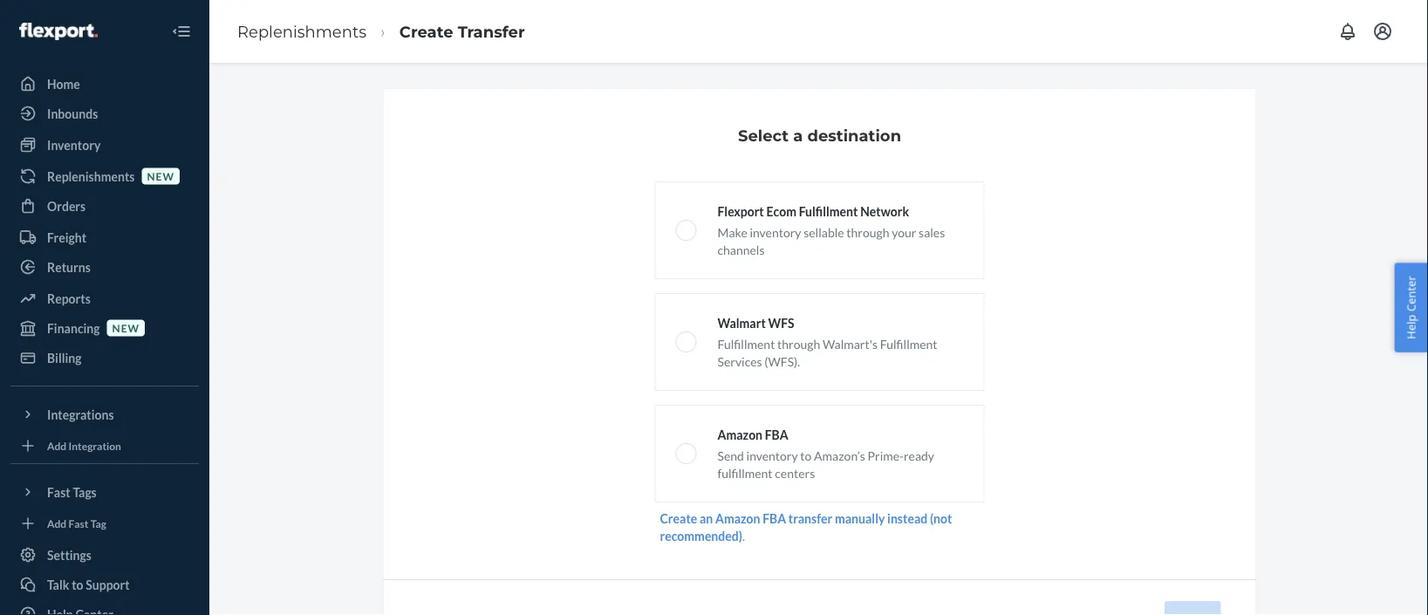 Task type: locate. For each thing, give the bounding box(es) containing it.
channels
[[718, 242, 765, 257]]

1 vertical spatial new
[[112, 321, 140, 334]]

create left the an
[[660, 511, 697, 526]]

through up the (wfs). at bottom right
[[778, 336, 820, 351]]

0 horizontal spatial to
[[72, 577, 83, 592]]

returns link
[[10, 253, 199, 281]]

amazon fba send inventory to amazon's prime-ready fulfillment centers
[[718, 427, 935, 480]]

amazon inside amazon fba send inventory to amazon's prime-ready fulfillment centers
[[718, 427, 763, 442]]

ready
[[904, 448, 935, 463]]

inventory inside flexport ecom fulfillment network make inventory sellable through your sales channels
[[750, 225, 801, 240]]

ecom
[[767, 204, 797, 219]]

add fast tag link
[[10, 513, 199, 534]]

create an amazon fba transfer manually instead (not recommended) link
[[660, 511, 952, 543]]

0 horizontal spatial create
[[399, 22, 453, 41]]

replenishments
[[237, 22, 366, 41], [47, 169, 135, 184]]

0 vertical spatial amazon
[[718, 427, 763, 442]]

create transfer link
[[399, 22, 525, 41]]

fulfillment for sellable
[[799, 204, 858, 219]]

0 vertical spatial add
[[47, 439, 66, 452]]

create inside create an amazon fba transfer manually instead (not recommended)
[[660, 511, 697, 526]]

add up the settings at the left of the page
[[47, 517, 66, 530]]

inventory up centers
[[747, 448, 798, 463]]

home
[[47, 76, 80, 91]]

1 horizontal spatial replenishments
[[237, 22, 366, 41]]

0 vertical spatial new
[[147, 170, 174, 182]]

1 vertical spatial fast
[[69, 517, 89, 530]]

to
[[800, 448, 812, 463], [72, 577, 83, 592]]

fulfillment
[[718, 466, 773, 480]]

2 add from the top
[[47, 517, 66, 530]]

fast tags button
[[10, 478, 199, 506]]

create for create transfer
[[399, 22, 453, 41]]

centers
[[775, 466, 815, 480]]

1 horizontal spatial to
[[800, 448, 812, 463]]

0 horizontal spatial through
[[778, 336, 820, 351]]

2 horizontal spatial fulfillment
[[880, 336, 938, 351]]

settings
[[47, 548, 92, 562]]

breadcrumbs navigation
[[223, 6, 539, 57]]

1 vertical spatial fba
[[763, 511, 786, 526]]

your
[[892, 225, 917, 240]]

add for add fast tag
[[47, 517, 66, 530]]

manually
[[835, 511, 885, 526]]

fba
[[765, 427, 789, 442], [763, 511, 786, 526]]

integrations
[[47, 407, 114, 422]]

tag
[[91, 517, 106, 530]]

1 vertical spatial replenishments
[[47, 169, 135, 184]]

orders link
[[10, 192, 199, 220]]

0 vertical spatial through
[[847, 225, 890, 240]]

fast
[[47, 485, 70, 500], [69, 517, 89, 530]]

0 vertical spatial create
[[399, 22, 453, 41]]

through
[[847, 225, 890, 240], [778, 336, 820, 351]]

sales
[[919, 225, 945, 240]]

fba left transfer
[[763, 511, 786, 526]]

inventory
[[750, 225, 801, 240], [747, 448, 798, 463]]

fulfillment up sellable
[[799, 204, 858, 219]]

transfer
[[789, 511, 833, 526]]

create an amazon fba transfer manually instead (not recommended)
[[660, 511, 952, 543]]

flexport
[[718, 204, 764, 219]]

0 vertical spatial to
[[800, 448, 812, 463]]

create inside breadcrumbs navigation
[[399, 22, 453, 41]]

1 horizontal spatial through
[[847, 225, 890, 240]]

create left transfer on the top left
[[399, 22, 453, 41]]

fulfillment
[[799, 204, 858, 219], [718, 336, 775, 351], [880, 336, 938, 351]]

create for create an amazon fba transfer manually instead (not recommended)
[[660, 511, 697, 526]]

through inside flexport ecom fulfillment network make inventory sellable through your sales channels
[[847, 225, 890, 240]]

(not
[[930, 511, 952, 526]]

fba inside amazon fba send inventory to amazon's prime-ready fulfillment centers
[[765, 427, 789, 442]]

1 vertical spatial to
[[72, 577, 83, 592]]

create
[[399, 22, 453, 41], [660, 511, 697, 526]]

talk to support
[[47, 577, 130, 592]]

fast inside fast tags dropdown button
[[47, 485, 70, 500]]

1 horizontal spatial new
[[147, 170, 174, 182]]

new for financing
[[112, 321, 140, 334]]

1 vertical spatial through
[[778, 336, 820, 351]]

new down reports link
[[112, 321, 140, 334]]

1 horizontal spatial create
[[660, 511, 697, 526]]

amazon up the send
[[718, 427, 763, 442]]

freight
[[47, 230, 86, 245]]

1 vertical spatial inventory
[[747, 448, 798, 463]]

fast left tags
[[47, 485, 70, 500]]

fba up centers
[[765, 427, 789, 442]]

make
[[718, 225, 748, 240]]

open notifications image
[[1338, 21, 1359, 42]]

add
[[47, 439, 66, 452], [47, 517, 66, 530]]

1 horizontal spatial fulfillment
[[799, 204, 858, 219]]

1 vertical spatial amazon
[[716, 511, 760, 526]]

walmart's
[[823, 336, 878, 351]]

1 vertical spatial add
[[47, 517, 66, 530]]

amazon inside create an amazon fba transfer manually instead (not recommended)
[[716, 511, 760, 526]]

select
[[738, 126, 789, 145]]

prime-
[[868, 448, 904, 463]]

1 vertical spatial create
[[660, 511, 697, 526]]

through down the network
[[847, 225, 890, 240]]

0 horizontal spatial fulfillment
[[718, 336, 775, 351]]

.
[[743, 528, 745, 543]]

an
[[700, 511, 713, 526]]

1 add from the top
[[47, 439, 66, 452]]

fulfillment inside flexport ecom fulfillment network make inventory sellable through your sales channels
[[799, 204, 858, 219]]

walmart
[[718, 315, 766, 330]]

0 horizontal spatial new
[[112, 321, 140, 334]]

create transfer
[[399, 22, 525, 41]]

0 vertical spatial fba
[[765, 427, 789, 442]]

send
[[718, 448, 744, 463]]

fulfillment right walmart's
[[880, 336, 938, 351]]

new up orders 'link'
[[147, 170, 174, 182]]

fulfillment up services
[[718, 336, 775, 351]]

fast tags
[[47, 485, 97, 500]]

(wfs).
[[765, 354, 800, 369]]

amazon up .
[[716, 511, 760, 526]]

freight link
[[10, 223, 199, 251]]

walmart wfs fulfillment through walmart's fulfillment services (wfs).
[[718, 315, 938, 369]]

fast left tag
[[69, 517, 89, 530]]

to right talk
[[72, 577, 83, 592]]

to up centers
[[800, 448, 812, 463]]

select a destination
[[738, 126, 901, 145]]

amazon's
[[814, 448, 865, 463]]

inventory down ecom on the right of the page
[[750, 225, 801, 240]]

add fast tag
[[47, 517, 106, 530]]

through inside walmart wfs fulfillment through walmart's fulfillment services (wfs).
[[778, 336, 820, 351]]

0 vertical spatial fast
[[47, 485, 70, 500]]

0 vertical spatial inventory
[[750, 225, 801, 240]]

fulfillment for services
[[718, 336, 775, 351]]

new
[[147, 170, 174, 182], [112, 321, 140, 334]]

replenishments inside breadcrumbs navigation
[[237, 22, 366, 41]]

add left integration
[[47, 439, 66, 452]]

help
[[1404, 315, 1419, 339]]

transfer
[[458, 22, 525, 41]]

0 vertical spatial replenishments
[[237, 22, 366, 41]]

amazon
[[718, 427, 763, 442], [716, 511, 760, 526]]

billing link
[[10, 344, 199, 372]]



Task type: vqa. For each thing, say whether or not it's contained in the screenshot.
New for Replenishments
yes



Task type: describe. For each thing, give the bounding box(es) containing it.
new for replenishments
[[147, 170, 174, 182]]

wfs
[[768, 315, 795, 330]]

reports
[[47, 291, 91, 306]]

close navigation image
[[171, 21, 192, 42]]

network
[[861, 204, 909, 219]]

billing
[[47, 350, 82, 365]]

flexport logo image
[[19, 23, 98, 40]]

help center button
[[1395, 263, 1428, 352]]

inventory link
[[10, 131, 199, 159]]

inbounds link
[[10, 99, 199, 127]]

talk to support button
[[10, 571, 199, 599]]

a
[[793, 126, 803, 145]]

inventory
[[47, 137, 101, 152]]

orders
[[47, 199, 86, 213]]

add for add integration
[[47, 439, 66, 452]]

home link
[[10, 70, 199, 98]]

instead
[[888, 511, 928, 526]]

inbounds
[[47, 106, 98, 121]]

destination
[[808, 126, 901, 145]]

fba inside create an amazon fba transfer manually instead (not recommended)
[[763, 511, 786, 526]]

add integration link
[[10, 435, 199, 456]]

open account menu image
[[1373, 21, 1394, 42]]

0 horizontal spatial replenishments
[[47, 169, 135, 184]]

talk
[[47, 577, 69, 592]]

sellable
[[804, 225, 844, 240]]

replenishments link
[[237, 22, 366, 41]]

to inside amazon fba send inventory to amazon's prime-ready fulfillment centers
[[800, 448, 812, 463]]

tags
[[73, 485, 97, 500]]

returns
[[47, 260, 91, 274]]

help center
[[1404, 276, 1419, 339]]

support
[[86, 577, 130, 592]]

financing
[[47, 321, 100, 336]]

add integration
[[47, 439, 121, 452]]

to inside 'button'
[[72, 577, 83, 592]]

integrations button
[[10, 401, 199, 428]]

recommended)
[[660, 528, 743, 543]]

integration
[[69, 439, 121, 452]]

settings link
[[10, 541, 199, 569]]

services
[[718, 354, 762, 369]]

fast inside "add fast tag" link
[[69, 517, 89, 530]]

reports link
[[10, 284, 199, 312]]

flexport ecom fulfillment network make inventory sellable through your sales channels
[[718, 204, 945, 257]]

center
[[1404, 276, 1419, 312]]

inventory inside amazon fba send inventory to amazon's prime-ready fulfillment centers
[[747, 448, 798, 463]]



